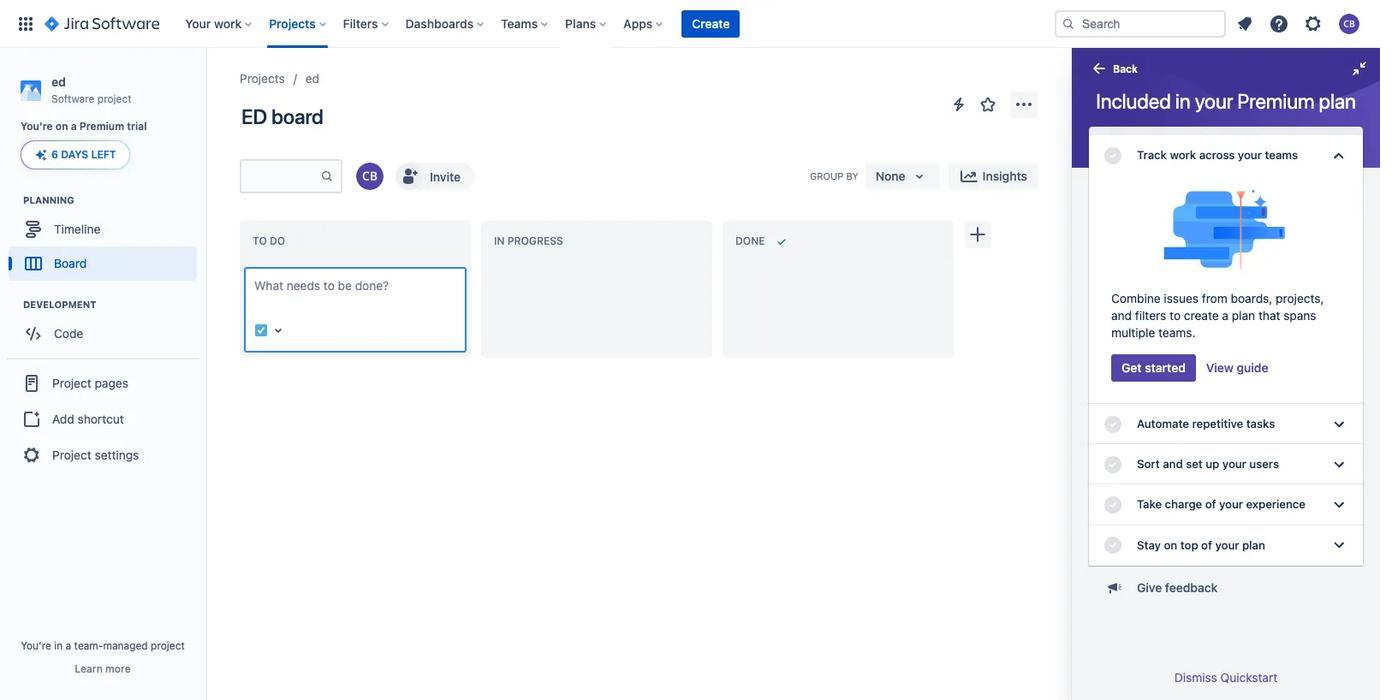 Task type: describe. For each thing, give the bounding box(es) containing it.
chevron image for automate repetitive tasks
[[1329, 414, 1349, 435]]

from
[[1202, 291, 1228, 306]]

dashboards
[[405, 16, 474, 30]]

6 days left
[[51, 148, 116, 161]]

insights button
[[948, 163, 1038, 190]]

get started button
[[1111, 354, 1196, 382]]

add shortcut
[[52, 412, 124, 426]]

project inside ed software project
[[97, 92, 132, 105]]

settings
[[95, 448, 139, 462]]

take charge of your experience
[[1137, 498, 1306, 512]]

your down the sort and set up your users dropdown button in the right of the page
[[1219, 498, 1243, 512]]

appswitcher icon image
[[15, 13, 36, 34]]

create button
[[682, 10, 740, 37]]

project pages link
[[7, 365, 199, 403]]

learn more button
[[75, 663, 131, 676]]

view guide
[[1206, 360, 1268, 375]]

of inside dropdown button
[[1205, 498, 1216, 512]]

filters
[[1135, 308, 1166, 323]]

automations menu button icon image
[[949, 94, 969, 114]]

your work button
[[180, 10, 259, 37]]

invite button
[[394, 161, 476, 192]]

get
[[1122, 360, 1142, 375]]

you're in a team-managed project
[[21, 640, 185, 652]]

in for you're
[[54, 640, 63, 652]]

boards,
[[1231, 291, 1273, 306]]

more image
[[1014, 94, 1034, 115]]

add shortcut button
[[7, 403, 199, 437]]

by
[[846, 171, 859, 182]]

apps
[[623, 16, 653, 30]]

spans
[[1284, 308, 1316, 323]]

days
[[61, 148, 88, 161]]

you're for you're on a premium trial
[[21, 120, 53, 133]]

ed for ed
[[305, 71, 319, 86]]

teams
[[1265, 148, 1298, 162]]

sidebar navigation image
[[187, 68, 224, 103]]

your inside 'dropdown button'
[[1215, 538, 1239, 552]]

timeline
[[54, 222, 100, 236]]

plan inside combine issues from boards, projects, and filters to create a plan that spans multiple teams.
[[1232, 308, 1255, 323]]

on for stay
[[1164, 538, 1177, 552]]

development image
[[3, 295, 23, 315]]

create column image
[[967, 224, 988, 245]]

a inside combine issues from boards, projects, and filters to create a plan that spans multiple teams.
[[1222, 308, 1229, 323]]

projects for projects link
[[240, 71, 285, 86]]

teams
[[501, 16, 538, 30]]

track work across your teams button
[[1089, 135, 1363, 176]]

chevron image for sort and set up your users
[[1329, 455, 1349, 475]]

insights image
[[959, 166, 979, 187]]

plan inside 'dropdown button'
[[1242, 538, 1265, 552]]

stay on top of your plan button
[[1089, 525, 1363, 566]]

sort and set up your users button
[[1089, 445, 1363, 485]]

board
[[271, 104, 323, 128]]

to
[[1170, 308, 1181, 323]]

checked image for sort
[[1103, 455, 1123, 475]]

your inside dropdown button
[[1222, 457, 1246, 471]]

track
[[1137, 148, 1167, 162]]

automate
[[1137, 417, 1189, 431]]

projects link
[[240, 68, 285, 89]]

give feedback
[[1137, 580, 1218, 595]]

project settings
[[52, 448, 139, 462]]

learn
[[75, 663, 103, 676]]

Search field
[[1055, 10, 1226, 37]]

combine
[[1111, 291, 1161, 306]]

banner containing your work
[[0, 0, 1380, 48]]

1 vertical spatial project
[[151, 640, 185, 652]]

included in your premium plan
[[1096, 89, 1356, 113]]

checked image for take
[[1103, 495, 1123, 515]]

team-
[[74, 640, 103, 652]]

your profile and settings image
[[1339, 13, 1360, 34]]

search image
[[1062, 17, 1075, 30]]

trial
[[127, 120, 147, 133]]

dismiss quickstart
[[1174, 670, 1278, 685]]

you're for you're in a team-managed project
[[21, 640, 51, 652]]

back
[[1113, 63, 1138, 75]]

filters
[[343, 16, 378, 30]]

What needs to be done? - Press the "Enter" key to submit or the "Escape" key to cancel. text field
[[254, 277, 456, 312]]

started
[[1145, 360, 1186, 375]]

Search this board text field
[[241, 161, 320, 192]]

a for you're in a team-managed project
[[66, 640, 71, 652]]

filters button
[[338, 10, 395, 37]]

give feedback button
[[1094, 574, 1363, 602]]

of inside 'dropdown button'
[[1201, 538, 1212, 552]]

and inside dropdown button
[[1163, 457, 1183, 471]]

top
[[1180, 538, 1198, 552]]

more
[[105, 663, 131, 676]]

dismiss
[[1174, 670, 1217, 685]]

create
[[1184, 308, 1219, 323]]

done
[[735, 235, 765, 248]]

take
[[1137, 498, 1162, 512]]

chevron image for track work across your teams
[[1329, 145, 1349, 166]]

checked image for track
[[1103, 145, 1123, 166]]

invite
[[430, 169, 461, 184]]

ed link
[[305, 68, 319, 89]]

add people image
[[399, 166, 420, 187]]

that
[[1259, 308, 1280, 323]]

and inside combine issues from boards, projects, and filters to create a plan that spans multiple teams.
[[1111, 308, 1132, 323]]

repetitive
[[1192, 417, 1243, 431]]

give
[[1137, 580, 1162, 595]]

0 vertical spatial plan
[[1319, 89, 1356, 113]]

none
[[876, 169, 906, 183]]

your
[[185, 16, 211, 30]]

ed board
[[241, 104, 323, 128]]

dashboards button
[[400, 10, 491, 37]]

cj baylor image
[[356, 163, 384, 190]]



Task type: locate. For each thing, give the bounding box(es) containing it.
go back image
[[1089, 58, 1110, 79]]

plan down experience
[[1242, 538, 1265, 552]]

chevron image inside automate repetitive tasks dropdown button
[[1329, 414, 1349, 435]]

task image
[[254, 324, 268, 337]]

board link
[[9, 247, 197, 281]]

1 vertical spatial plan
[[1232, 308, 1255, 323]]

view guide link
[[1205, 354, 1270, 382]]

ed up software
[[51, 74, 66, 89]]

of right top
[[1201, 538, 1212, 552]]

1 vertical spatial chevron image
[[1329, 495, 1349, 515]]

chevron image inside take charge of your experience dropdown button
[[1329, 495, 1349, 515]]

on left top
[[1164, 538, 1177, 552]]

timeline link
[[9, 213, 197, 247]]

work right your
[[214, 16, 242, 30]]

0 vertical spatial checked image
[[1103, 145, 1123, 166]]

1 horizontal spatial premium
[[1237, 89, 1315, 113]]

0 horizontal spatial ed
[[51, 74, 66, 89]]

tasks
[[1246, 417, 1275, 431]]

board
[[54, 256, 87, 270]]

settings image
[[1303, 13, 1324, 34]]

create
[[692, 16, 730, 30]]

in progress
[[494, 235, 563, 248]]

development
[[23, 299, 96, 310]]

checked image left sort
[[1103, 455, 1123, 475]]

work inside your work popup button
[[214, 16, 242, 30]]

you're on a premium trial
[[21, 120, 147, 133]]

project
[[52, 376, 91, 390], [52, 448, 91, 462]]

projects for projects popup button
[[269, 16, 316, 30]]

a down software
[[71, 120, 77, 133]]

help image
[[1269, 13, 1289, 34]]

1 horizontal spatial project
[[151, 640, 185, 652]]

a for you're on a premium trial
[[71, 120, 77, 133]]

0 vertical spatial project
[[52, 376, 91, 390]]

star ed board image
[[978, 94, 998, 115]]

combine issues from boards, projects, and filters to create a plan that spans multiple teams.
[[1111, 291, 1324, 340]]

on up 6
[[56, 120, 68, 133]]

2 vertical spatial chevron image
[[1329, 535, 1349, 556]]

6
[[51, 148, 58, 161]]

2 project from the top
[[52, 448, 91, 462]]

learn more
[[75, 663, 131, 676]]

0 vertical spatial premium
[[1237, 89, 1315, 113]]

1 horizontal spatial and
[[1163, 457, 1183, 471]]

1 vertical spatial projects
[[240, 71, 285, 86]]

group containing project pages
[[7, 358, 199, 480]]

in left team-
[[54, 640, 63, 652]]

notifications image
[[1235, 13, 1255, 34]]

dismiss quickstart link
[[1174, 670, 1278, 685]]

planning group
[[9, 194, 205, 286]]

1 vertical spatial checked image
[[1103, 495, 1123, 515]]

track work across your teams
[[1137, 148, 1298, 162]]

ed software project
[[51, 74, 132, 105]]

0 vertical spatial a
[[71, 120, 77, 133]]

checked image left take
[[1103, 495, 1123, 515]]

on
[[56, 120, 68, 133], [1164, 538, 1177, 552]]

checked image inside the sort and set up your users dropdown button
[[1103, 455, 1123, 475]]

checked image inside automate repetitive tasks dropdown button
[[1103, 414, 1123, 435]]

1 horizontal spatial in
[[1175, 89, 1191, 113]]

work for track
[[1170, 148, 1196, 162]]

of right charge
[[1205, 498, 1216, 512]]

premium for plan
[[1237, 89, 1315, 113]]

1 vertical spatial you're
[[21, 640, 51, 652]]

1 vertical spatial chevron image
[[1329, 414, 1349, 435]]

1 chevron image from the top
[[1329, 145, 1349, 166]]

in right included
[[1175, 89, 1191, 113]]

0 vertical spatial chevron image
[[1329, 145, 1349, 166]]

ed
[[305, 71, 319, 86], [51, 74, 66, 89]]

2 chevron image from the top
[[1329, 495, 1349, 515]]

pages
[[95, 376, 128, 390]]

ed
[[241, 104, 267, 128]]

0 horizontal spatial project
[[97, 92, 132, 105]]

1 horizontal spatial ed
[[305, 71, 319, 86]]

projects inside popup button
[[269, 16, 316, 30]]

1 project from the top
[[52, 376, 91, 390]]

0 vertical spatial checked image
[[1103, 414, 1123, 435]]

0 vertical spatial projects
[[269, 16, 316, 30]]

you're left team-
[[21, 640, 51, 652]]

in for included
[[1175, 89, 1191, 113]]

issues
[[1164, 291, 1199, 306]]

set
[[1186, 457, 1203, 471]]

group
[[7, 358, 199, 480]]

0 horizontal spatial and
[[1111, 308, 1132, 323]]

2 vertical spatial checked image
[[1103, 535, 1123, 556]]

ed for ed software project
[[51, 74, 66, 89]]

chevron image inside the stay on top of your plan 'dropdown button'
[[1329, 535, 1349, 556]]

up
[[1206, 457, 1220, 471]]

chevron image for stay on top of your plan
[[1329, 535, 1349, 556]]

your right up
[[1222, 457, 1246, 471]]

code link
[[9, 317, 197, 351]]

a
[[71, 120, 77, 133], [1222, 308, 1229, 323], [66, 640, 71, 652]]

checked image left stay
[[1103, 535, 1123, 556]]

2 chevron image from the top
[[1329, 414, 1349, 435]]

3 chevron image from the top
[[1329, 535, 1349, 556]]

your up across
[[1195, 89, 1233, 113]]

plan down "minimize" icon
[[1319, 89, 1356, 113]]

stay on top of your plan
[[1137, 538, 1265, 552]]

ed up board in the top left of the page
[[305, 71, 319, 86]]

get started
[[1122, 360, 1186, 375]]

checked image left automate
[[1103, 414, 1123, 435]]

project down add
[[52, 448, 91, 462]]

your left teams
[[1238, 148, 1262, 162]]

insights
[[983, 169, 1027, 183]]

sort and set up your users
[[1137, 457, 1279, 471]]

add
[[52, 412, 74, 426]]

work right the track
[[1170, 148, 1196, 162]]

premium for trial
[[79, 120, 124, 133]]

2 vertical spatial a
[[66, 640, 71, 652]]

0 vertical spatial of
[[1205, 498, 1216, 512]]

2 checked image from the top
[[1103, 455, 1123, 475]]

software
[[51, 92, 95, 105]]

take charge of your experience button
[[1089, 485, 1363, 525]]

3 checked image from the top
[[1103, 535, 1123, 556]]

chevron image right experience
[[1329, 495, 1349, 515]]

project up the 'trial'
[[97, 92, 132, 105]]

your right top
[[1215, 538, 1239, 552]]

chevron image inside track work across your teams dropdown button
[[1329, 145, 1349, 166]]

ed inside ed software project
[[51, 74, 66, 89]]

teams button
[[496, 10, 555, 37]]

checked image inside take charge of your experience dropdown button
[[1103, 495, 1123, 515]]

code
[[54, 326, 83, 341]]

2 vertical spatial plan
[[1242, 538, 1265, 552]]

1 you're from the top
[[21, 120, 53, 133]]

project for project pages
[[52, 376, 91, 390]]

users
[[1249, 457, 1279, 471]]

jira software image
[[45, 13, 159, 34], [45, 13, 159, 34]]

0 vertical spatial and
[[1111, 308, 1132, 323]]

0 horizontal spatial on
[[56, 120, 68, 133]]

0 vertical spatial project
[[97, 92, 132, 105]]

1 vertical spatial of
[[1201, 538, 1212, 552]]

1 vertical spatial a
[[1222, 308, 1229, 323]]

projects up ed link
[[269, 16, 316, 30]]

view
[[1206, 360, 1234, 375]]

checked image
[[1103, 145, 1123, 166], [1103, 495, 1123, 515]]

your work
[[185, 16, 242, 30]]

group
[[810, 171, 844, 182]]

you're up 6
[[21, 120, 53, 133]]

1 vertical spatial and
[[1163, 457, 1183, 471]]

0 horizontal spatial work
[[214, 16, 242, 30]]

across
[[1199, 148, 1235, 162]]

project for project settings
[[52, 448, 91, 462]]

stay
[[1137, 538, 1161, 552]]

checked image for automate
[[1103, 414, 1123, 435]]

managed
[[103, 640, 148, 652]]

a left team-
[[66, 640, 71, 652]]

chevron image
[[1329, 145, 1349, 166], [1329, 414, 1349, 435], [1329, 535, 1349, 556]]

automate repetitive tasks button
[[1089, 404, 1363, 445]]

checked image left the track
[[1103, 145, 1123, 166]]

development group
[[9, 298, 205, 356]]

and
[[1111, 308, 1132, 323], [1163, 457, 1183, 471]]

and left set
[[1163, 457, 1183, 471]]

you're
[[21, 120, 53, 133], [21, 640, 51, 652]]

premium up teams
[[1237, 89, 1315, 113]]

on inside 'dropdown button'
[[1164, 538, 1177, 552]]

minimize image
[[1349, 58, 1370, 79]]

included
[[1096, 89, 1171, 113]]

left
[[91, 148, 116, 161]]

do
[[270, 235, 285, 248]]

plans
[[565, 16, 596, 30]]

none button
[[865, 163, 940, 190]]

0 vertical spatial chevron image
[[1329, 455, 1349, 475]]

1 vertical spatial on
[[1164, 538, 1177, 552]]

progress
[[507, 235, 563, 248]]

checked image inside the stay on top of your plan 'dropdown button'
[[1103, 535, 1123, 556]]

a down from
[[1222, 308, 1229, 323]]

multiple
[[1111, 325, 1155, 340]]

1 horizontal spatial on
[[1164, 538, 1177, 552]]

planning image
[[3, 190, 23, 211]]

automate repetitive tasks
[[1137, 417, 1275, 431]]

1 vertical spatial premium
[[79, 120, 124, 133]]

work for your
[[214, 16, 242, 30]]

2 you're from the top
[[21, 640, 51, 652]]

banner
[[0, 0, 1380, 48]]

to do
[[253, 235, 285, 248]]

1 vertical spatial checked image
[[1103, 455, 1123, 475]]

premium up left
[[79, 120, 124, 133]]

project settings link
[[7, 437, 199, 475]]

1 vertical spatial project
[[52, 448, 91, 462]]

chevron image right 'users'
[[1329, 455, 1349, 475]]

work
[[214, 16, 242, 30], [1170, 148, 1196, 162]]

0 vertical spatial on
[[56, 120, 68, 133]]

group by
[[810, 171, 859, 182]]

planning
[[23, 195, 74, 206]]

checked image for stay
[[1103, 535, 1123, 556]]

project up add
[[52, 376, 91, 390]]

project right "managed"
[[151, 640, 185, 652]]

1 horizontal spatial work
[[1170, 148, 1196, 162]]

0 horizontal spatial in
[[54, 640, 63, 652]]

1 vertical spatial in
[[54, 640, 63, 652]]

primary element
[[10, 0, 1055, 48]]

on for you're
[[56, 120, 68, 133]]

chevron image
[[1329, 455, 1349, 475], [1329, 495, 1349, 515]]

plan down boards,
[[1232, 308, 1255, 323]]

1 checked image from the top
[[1103, 414, 1123, 435]]

2 checked image from the top
[[1103, 495, 1123, 515]]

checked image
[[1103, 414, 1123, 435], [1103, 455, 1123, 475], [1103, 535, 1123, 556]]

1 vertical spatial work
[[1170, 148, 1196, 162]]

progress bar
[[1089, 127, 1363, 135]]

1 checked image from the top
[[1103, 145, 1123, 166]]

and up multiple in the right of the page
[[1111, 308, 1132, 323]]

0 vertical spatial work
[[214, 16, 242, 30]]

project pages
[[52, 376, 128, 390]]

work inside track work across your teams dropdown button
[[1170, 148, 1196, 162]]

feedback
[[1165, 580, 1218, 595]]

0 vertical spatial in
[[1175, 89, 1191, 113]]

guide
[[1237, 360, 1268, 375]]

0 horizontal spatial premium
[[79, 120, 124, 133]]

teams.
[[1158, 325, 1196, 340]]

6 days left button
[[21, 142, 129, 169]]

1 chevron image from the top
[[1329, 455, 1349, 475]]

projects up ed
[[240, 71, 285, 86]]

0 vertical spatial you're
[[21, 120, 53, 133]]

chevron image for take charge of your experience
[[1329, 495, 1349, 515]]

quickstart
[[1221, 670, 1278, 685]]



Task type: vqa. For each thing, say whether or not it's contained in the screenshot.
Automate repetitive tasks
yes



